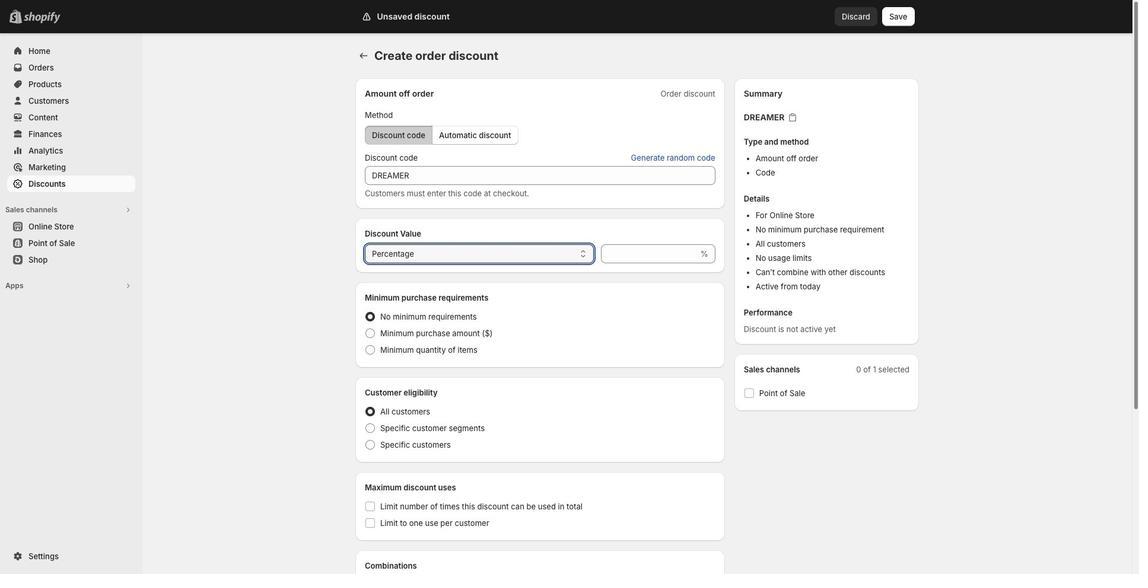 Task type: vqa. For each thing, say whether or not it's contained in the screenshot.
Search collections text box at bottom
no



Task type: locate. For each thing, give the bounding box(es) containing it.
None text field
[[365, 166, 715, 185]]

shopify image
[[24, 12, 61, 24]]

None text field
[[601, 244, 698, 263]]



